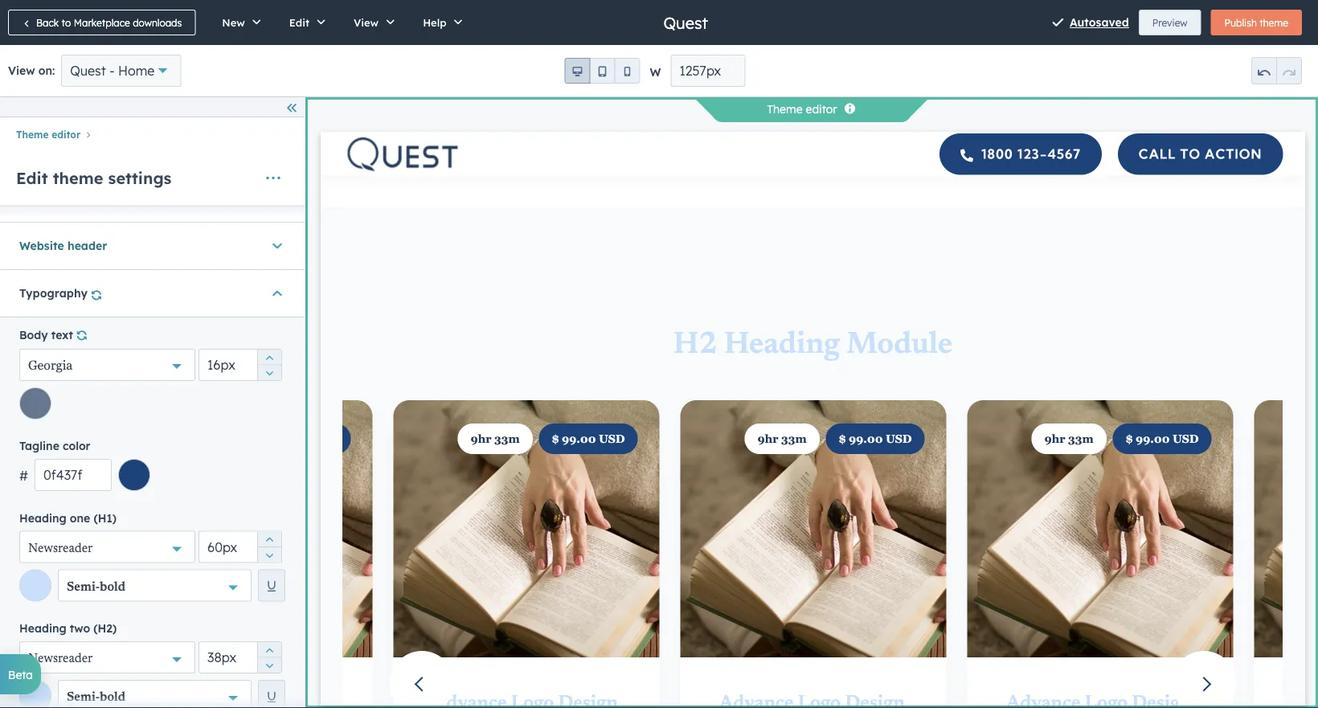 Task type: vqa. For each thing, say whether or not it's contained in the screenshot.
'Home'
yes



Task type: describe. For each thing, give the bounding box(es) containing it.
website header button
[[19, 222, 285, 269]]

theme editor inside theme editor navigation
[[16, 128, 80, 141]]

edit for edit theme settings
[[16, 168, 48, 188]]

tagline color
[[19, 439, 90, 453]]

quest - home
[[70, 63, 155, 79]]

georgia button
[[19, 349, 195, 381]]

theme inside navigation
[[16, 128, 49, 141]]

publish
[[1224, 16, 1257, 29]]

editor inside navigation
[[52, 128, 80, 141]]

semi-bold for (h2)
[[67, 691, 125, 704]]

view on:
[[8, 63, 55, 78]]

(h2)
[[93, 621, 117, 635]]

text
[[51, 327, 73, 341]]

website
[[19, 239, 64, 253]]

theme editor button
[[16, 128, 80, 141]]

beta button
[[0, 654, 41, 694]]

0 vertical spatial editor
[[806, 102, 837, 116]]

theme for publish
[[1259, 16, 1288, 29]]

publish theme button
[[1211, 10, 1302, 35]]

newsreader button for heading two (h2)
[[19, 641, 195, 673]]

body
[[19, 327, 48, 341]]

typography button
[[19, 270, 285, 317]]

view for view
[[354, 16, 379, 29]]

quest for quest - home
[[70, 63, 106, 79]]

help button
[[406, 0, 474, 45]]

edit button
[[272, 0, 337, 45]]

heading two (h2)
[[19, 621, 117, 635]]

newsreader for one
[[28, 542, 93, 555]]

georgia
[[28, 358, 73, 372]]

marketplace
[[74, 16, 130, 29]]

autosaved
[[1070, 15, 1129, 29]]

website header
[[19, 239, 107, 253]]

semi-bold for (h1)
[[67, 581, 125, 593]]

w
[[650, 65, 661, 79]]

back to marketplace downloads
[[36, 16, 182, 29]]

preview button
[[1139, 10, 1201, 35]]

-
[[109, 63, 115, 79]]

header
[[67, 239, 107, 253]]

edit for edit
[[289, 16, 309, 29]]

typography
[[19, 286, 88, 300]]

heading for heading two (h2)
[[19, 621, 66, 635]]

on:
[[38, 63, 55, 78]]

color
[[63, 439, 90, 453]]



Task type: locate. For each thing, give the bounding box(es) containing it.
edit
[[289, 16, 309, 29], [16, 168, 48, 188]]

heading left two
[[19, 621, 66, 635]]

2 newsreader button from the top
[[19, 641, 195, 673]]

0 vertical spatial semi-
[[67, 581, 100, 593]]

2 caret image from the top
[[272, 285, 282, 301]]

1 horizontal spatial theme
[[1259, 16, 1288, 29]]

caret image
[[272, 238, 282, 254], [272, 285, 282, 301]]

1 vertical spatial view
[[8, 63, 35, 78]]

1 newsreader from the top
[[28, 542, 93, 555]]

home
[[118, 63, 155, 79]]

1 horizontal spatial edit
[[289, 16, 309, 29]]

newsreader
[[28, 542, 93, 555], [28, 652, 93, 665]]

publish theme
[[1224, 16, 1288, 29]]

quest for quest
[[663, 12, 708, 33]]

heading
[[19, 511, 66, 525], [19, 621, 66, 635]]

1 vertical spatial bold
[[100, 691, 125, 704]]

view for view on:
[[8, 63, 35, 78]]

1 vertical spatial quest
[[70, 63, 106, 79]]

newsreader down the heading two (h2)
[[28, 652, 93, 665]]

1 vertical spatial semi-bold
[[67, 691, 125, 704]]

caret image for typography dropdown button
[[272, 285, 282, 301]]

tagline
[[19, 439, 59, 453]]

1 vertical spatial semi-bold button
[[58, 680, 252, 708]]

theme
[[767, 102, 803, 116], [16, 128, 49, 141]]

view button
[[337, 0, 406, 45]]

semi-bold button for (h2)
[[58, 680, 252, 708]]

heading for heading one (h1)
[[19, 511, 66, 525]]

0 horizontal spatial view
[[8, 63, 35, 78]]

2 semi-bold from the top
[[67, 691, 125, 704]]

quest left -
[[70, 63, 106, 79]]

group
[[1251, 57, 1302, 84], [565, 58, 640, 84], [257, 349, 281, 381], [257, 531, 281, 563], [257, 641, 281, 673]]

new
[[222, 16, 245, 29]]

0 vertical spatial newsreader
[[28, 542, 93, 555]]

bold down (h2)
[[100, 691, 125, 704]]

(h1)
[[94, 511, 116, 525]]

1 horizontal spatial theme editor
[[767, 102, 837, 116]]

0 vertical spatial theme
[[767, 102, 803, 116]]

quest
[[663, 12, 708, 33], [70, 63, 106, 79]]

1 newsreader button from the top
[[19, 531, 195, 563]]

bold for heading two (h2)
[[100, 691, 125, 704]]

0 vertical spatial heading
[[19, 511, 66, 525]]

1 vertical spatial edit
[[16, 168, 48, 188]]

semi- up two
[[67, 581, 100, 593]]

0 vertical spatial bold
[[100, 581, 125, 593]]

bold up (h2)
[[100, 581, 125, 593]]

newsreader down heading one (h1)
[[28, 542, 93, 555]]

quest up w text field
[[663, 12, 708, 33]]

view inside button
[[354, 16, 379, 29]]

newsreader for two
[[28, 652, 93, 665]]

editor
[[806, 102, 837, 116], [52, 128, 80, 141]]

edit down theme editor button on the left top of the page
[[16, 168, 48, 188]]

theme right publish
[[1259, 16, 1288, 29]]

to
[[62, 16, 71, 29]]

caret image inside typography dropdown button
[[272, 285, 282, 301]]

edit theme settings
[[16, 168, 171, 188]]

theme editor navigation
[[0, 124, 305, 144]]

bold
[[100, 581, 125, 593], [100, 691, 125, 704]]

0 vertical spatial newsreader button
[[19, 531, 195, 563]]

0 vertical spatial quest
[[663, 12, 708, 33]]

newsreader button for heading one (h1)
[[19, 531, 195, 563]]

quest - home button
[[61, 55, 181, 87]]

1 heading from the top
[[19, 511, 66, 525]]

1 vertical spatial newsreader button
[[19, 641, 195, 673]]

edit inside button
[[289, 16, 309, 29]]

0 horizontal spatial theme
[[53, 168, 103, 188]]

semi- for two
[[67, 691, 100, 704]]

2 newsreader from the top
[[28, 652, 93, 665]]

back
[[36, 16, 59, 29]]

1 vertical spatial caret image
[[272, 285, 282, 301]]

0 vertical spatial caret image
[[272, 238, 282, 254]]

2 semi- from the top
[[67, 691, 100, 704]]

semi-bold button for (h1)
[[58, 569, 252, 602]]

#
[[19, 468, 28, 484]]

1 horizontal spatial quest
[[663, 12, 708, 33]]

1 vertical spatial theme
[[16, 128, 49, 141]]

caret image for website header dropdown button
[[272, 238, 282, 254]]

1 semi-bold from the top
[[67, 581, 125, 593]]

back to marketplace downloads button
[[8, 10, 196, 35]]

0 vertical spatial edit
[[289, 16, 309, 29]]

theme
[[1259, 16, 1288, 29], [53, 168, 103, 188]]

theme editor
[[767, 102, 837, 116], [16, 128, 80, 141]]

new button
[[205, 0, 272, 45]]

1 vertical spatial editor
[[52, 128, 80, 141]]

semi- right beta button
[[67, 691, 100, 704]]

0 vertical spatial semi-bold button
[[58, 569, 252, 602]]

autosaved button
[[1070, 13, 1129, 32]]

1 vertical spatial newsreader
[[28, 652, 93, 665]]

downloads
[[133, 16, 182, 29]]

two
[[70, 621, 90, 635]]

1 horizontal spatial theme
[[767, 102, 803, 116]]

view left on:
[[8, 63, 35, 78]]

semi-bold down (h2)
[[67, 691, 125, 704]]

1 caret image from the top
[[272, 238, 282, 254]]

1 vertical spatial theme
[[53, 168, 103, 188]]

W text field
[[671, 55, 745, 87]]

0 horizontal spatial quest
[[70, 63, 106, 79]]

semi-bold
[[67, 581, 125, 593], [67, 691, 125, 704]]

semi-
[[67, 581, 100, 593], [67, 691, 100, 704]]

1 semi-bold button from the top
[[58, 569, 252, 602]]

2 heading from the top
[[19, 621, 66, 635]]

1 horizontal spatial view
[[354, 16, 379, 29]]

0 horizontal spatial theme
[[16, 128, 49, 141]]

newsreader button down (h2)
[[19, 641, 195, 673]]

0 horizontal spatial editor
[[52, 128, 80, 141]]

0 vertical spatial theme editor
[[767, 102, 837, 116]]

semi-bold up (h2)
[[67, 581, 125, 593]]

0 vertical spatial semi-bold
[[67, 581, 125, 593]]

newsreader button down (h1)
[[19, 531, 195, 563]]

theme inside button
[[1259, 16, 1288, 29]]

caret image inside website header dropdown button
[[272, 238, 282, 254]]

view
[[354, 16, 379, 29], [8, 63, 35, 78]]

heading left one at the left
[[19, 511, 66, 525]]

0 vertical spatial theme
[[1259, 16, 1288, 29]]

newsreader button
[[19, 531, 195, 563], [19, 641, 195, 673]]

semi-bold button
[[58, 569, 252, 602], [58, 680, 252, 708]]

theme for edit
[[53, 168, 103, 188]]

heading one (h1)
[[19, 511, 116, 525]]

None text field
[[199, 349, 282, 381], [34, 459, 112, 491], [199, 531, 282, 563], [199, 349, 282, 381], [34, 459, 112, 491], [199, 531, 282, 563]]

one
[[70, 511, 90, 525]]

None text field
[[199, 641, 282, 673]]

2 bold from the top
[[100, 691, 125, 704]]

beta
[[8, 667, 33, 681]]

1 semi- from the top
[[67, 581, 100, 593]]

bold for heading one (h1)
[[100, 581, 125, 593]]

0 vertical spatial view
[[354, 16, 379, 29]]

help
[[423, 16, 447, 29]]

1 vertical spatial semi-
[[67, 691, 100, 704]]

1 vertical spatial theme editor
[[16, 128, 80, 141]]

quest inside popup button
[[70, 63, 106, 79]]

preview
[[1152, 16, 1187, 29]]

1 bold from the top
[[100, 581, 125, 593]]

edit right new button
[[289, 16, 309, 29]]

semi- for one
[[67, 581, 100, 593]]

2 semi-bold button from the top
[[58, 680, 252, 708]]

1 vertical spatial heading
[[19, 621, 66, 635]]

body text
[[19, 327, 73, 341]]

0 horizontal spatial theme editor
[[16, 128, 80, 141]]

0 horizontal spatial edit
[[16, 168, 48, 188]]

theme down theme editor button on the left top of the page
[[53, 168, 103, 188]]

view right the edit button
[[354, 16, 379, 29]]

settings
[[108, 168, 171, 188]]

1 horizontal spatial editor
[[806, 102, 837, 116]]



